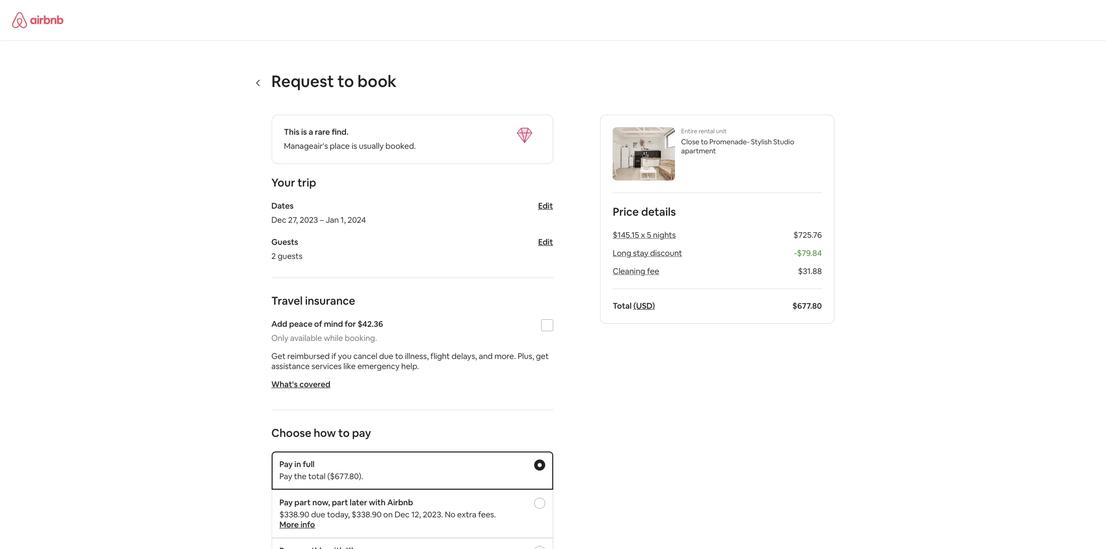 Task type: locate. For each thing, give the bounding box(es) containing it.
available
[[290, 333, 322, 344]]

while
[[324, 333, 343, 344]]

jan
[[326, 215, 339, 225]]

0 vertical spatial edit
[[538, 201, 553, 211]]

to left pay
[[338, 426, 350, 440]]

long stay discount
[[613, 248, 682, 259]]

due down "now,"
[[311, 510, 325, 520]]

0 vertical spatial pay
[[280, 459, 293, 470]]

pay
[[280, 459, 293, 470], [280, 471, 292, 482], [280, 498, 293, 508]]

you
[[338, 351, 352, 362]]

2 edit from the top
[[538, 237, 553, 248]]

1 pay from the top
[[280, 459, 293, 470]]

insurance
[[305, 294, 355, 308]]

27,
[[288, 215, 298, 225]]

2 vertical spatial pay
[[280, 498, 293, 508]]

dec inside dates dec 27, 2023 – jan 1, 2024
[[271, 215, 286, 225]]

0 vertical spatial dec
[[271, 215, 286, 225]]

1 vertical spatial pay
[[280, 471, 292, 482]]

0 vertical spatial edit button
[[538, 201, 553, 211]]

pay up more in the left bottom of the page
[[280, 498, 293, 508]]

2 edit button from the top
[[538, 237, 553, 248]]

edit button for dates dec 27, 2023 – jan 1, 2024
[[538, 201, 553, 211]]

long
[[613, 248, 631, 259]]

-$79.84
[[794, 248, 822, 259]]

for
[[345, 319, 356, 330]]

request
[[271, 71, 334, 92]]

dates dec 27, 2023 – jan 1, 2024
[[271, 201, 366, 225]]

more info button
[[280, 520, 315, 530]]

services
[[312, 361, 342, 372]]

0 horizontal spatial $338.90
[[280, 510, 309, 520]]

2023.
[[423, 510, 443, 520]]

to
[[338, 71, 354, 92], [701, 137, 708, 146], [395, 351, 403, 362], [338, 426, 350, 440]]

$338.90 down 'the' at left bottom
[[280, 510, 309, 520]]

part
[[295, 498, 311, 508], [332, 498, 348, 508]]

dec down the airbnb
[[395, 510, 410, 520]]

more.
[[495, 351, 516, 362]]

price details
[[613, 205, 676, 219]]

None radio
[[534, 460, 545, 471]]

if
[[332, 351, 336, 362]]

your trip
[[271, 176, 316, 190]]

only
[[271, 333, 288, 344]]

request to book
[[271, 71, 397, 92]]

1 vertical spatial dec
[[395, 510, 410, 520]]

2 pay from the top
[[280, 471, 292, 482]]

booking.
[[345, 333, 377, 344]]

cleaning fee
[[613, 266, 659, 277]]

edit for dates dec 27, 2023 – jan 1, 2024
[[538, 201, 553, 211]]

1 edit from the top
[[538, 201, 553, 211]]

1 edit button from the top
[[538, 201, 553, 211]]

0 horizontal spatial dec
[[271, 215, 286, 225]]

due
[[379, 351, 393, 362], [311, 510, 325, 520]]

2 part from the left
[[332, 498, 348, 508]]

fee
[[647, 266, 659, 277]]

a
[[309, 127, 313, 137]]

today,
[[327, 510, 350, 520]]

dec left 27,
[[271, 215, 286, 225]]

5
[[647, 230, 651, 241]]

pay left 'the' at left bottom
[[280, 471, 292, 482]]

and
[[479, 351, 493, 362]]

get
[[536, 351, 549, 362]]

dec
[[271, 215, 286, 225], [395, 510, 410, 520]]

0 horizontal spatial part
[[295, 498, 311, 508]]

pay inside 'pay part now, part later with airbnb $338.90 due today,  $338.90 on dec 12, 2023. no extra fees. more info'
[[280, 498, 293, 508]]

1 horizontal spatial is
[[352, 141, 357, 151]]

part left "now,"
[[295, 498, 311, 508]]

illness,
[[405, 351, 429, 362]]

due right the cancel
[[379, 351, 393, 362]]

guests 2 guests
[[271, 237, 303, 262]]

rare
[[315, 127, 330, 137]]

to left illness,
[[395, 351, 403, 362]]

part up the today,
[[332, 498, 348, 508]]

1 vertical spatial edit button
[[538, 237, 553, 248]]

what's covered
[[271, 379, 331, 390]]

help.
[[401, 361, 419, 372]]

later
[[350, 498, 367, 508]]

1 vertical spatial edit
[[538, 237, 553, 248]]

to down rental
[[701, 137, 708, 146]]

cleaning
[[613, 266, 645, 277]]

1 horizontal spatial part
[[332, 498, 348, 508]]

1 horizontal spatial $338.90
[[352, 510, 382, 520]]

$31.88
[[798, 266, 822, 277]]

due inside get reimbursed if you cancel due to illness, flight delays, and more. plus, get assistance services like emergency help.
[[379, 351, 393, 362]]

1 horizontal spatial dec
[[395, 510, 410, 520]]

0 vertical spatial is
[[301, 127, 307, 137]]

promenade-
[[709, 137, 750, 146]]

airbnb
[[387, 498, 413, 508]]

total
[[308, 471, 326, 482]]

1 horizontal spatial due
[[379, 351, 393, 362]]

0 horizontal spatial is
[[301, 127, 307, 137]]

travel insurance
[[271, 294, 355, 308]]

your
[[271, 176, 295, 190]]

None radio
[[534, 498, 545, 509]]

peace
[[289, 319, 313, 330]]

pay for pay in full pay the total ($677.80).
[[280, 459, 293, 470]]

pay
[[352, 426, 371, 440]]

is right 'place'
[[352, 141, 357, 151]]

to left book
[[338, 71, 354, 92]]

1 vertical spatial due
[[311, 510, 325, 520]]

0 horizontal spatial due
[[311, 510, 325, 520]]

3 pay from the top
[[280, 498, 293, 508]]

add
[[271, 319, 287, 330]]

guests
[[278, 251, 303, 262]]

assistance
[[271, 361, 310, 372]]

is left a
[[301, 127, 307, 137]]

pay left in
[[280, 459, 293, 470]]

$338.90 down later
[[352, 510, 382, 520]]

to inside get reimbursed if you cancel due to illness, flight delays, and more. plus, get assistance services like emergency help.
[[395, 351, 403, 362]]

1 part from the left
[[295, 498, 311, 508]]

delays,
[[452, 351, 477, 362]]

0 vertical spatial due
[[379, 351, 393, 362]]

usually
[[359, 141, 384, 151]]

what's covered button
[[271, 379, 331, 390]]

nights
[[653, 230, 676, 241]]

-
[[794, 248, 797, 259]]



Task type: describe. For each thing, give the bounding box(es) containing it.
1 $338.90 from the left
[[280, 510, 309, 520]]

cancel
[[353, 351, 378, 362]]

unit
[[716, 127, 727, 135]]

flight
[[431, 351, 450, 362]]

edit for guests 2 guests
[[538, 237, 553, 248]]

place
[[330, 141, 350, 151]]

close
[[681, 137, 699, 146]]

choose
[[271, 426, 311, 440]]

entire rental unit close to promenade- stylish studio apartment
[[681, 127, 794, 155]]

back image
[[254, 79, 262, 87]]

travel
[[271, 294, 303, 308]]

get
[[271, 351, 286, 362]]

–
[[320, 215, 324, 225]]

12,
[[411, 510, 421, 520]]

book
[[358, 71, 397, 92]]

($677.80).
[[327, 471, 363, 482]]

$145.15 x 5 nights
[[613, 230, 676, 241]]

due inside 'pay part now, part later with airbnb $338.90 due today,  $338.90 on dec 12, 2023. no extra fees. more info'
[[311, 510, 325, 520]]

rental
[[699, 127, 715, 135]]

guests
[[271, 237, 298, 248]]

mind
[[324, 319, 343, 330]]

$725.76
[[793, 230, 822, 241]]

dec inside 'pay part now, part later with airbnb $338.90 due today,  $338.90 on dec 12, 2023. no extra fees. more info'
[[395, 510, 410, 520]]

in
[[295, 459, 301, 470]]

find.
[[332, 127, 349, 137]]

$79.84
[[797, 248, 822, 259]]

like
[[344, 361, 356, 372]]

stylish
[[751, 137, 772, 146]]

discount
[[650, 248, 682, 259]]

fees.
[[478, 510, 496, 520]]

1 vertical spatial is
[[352, 141, 357, 151]]

2
[[271, 251, 276, 262]]

info
[[301, 520, 315, 530]]

studio
[[773, 137, 794, 146]]

emergency
[[358, 361, 400, 372]]

no
[[445, 510, 456, 520]]

price
[[613, 205, 639, 219]]

2 $338.90 from the left
[[352, 510, 382, 520]]

stay
[[633, 248, 648, 259]]

manageair's
[[284, 141, 328, 151]]

long stay discount button
[[613, 248, 682, 259]]

full
[[303, 459, 315, 470]]

apartment
[[681, 146, 716, 155]]

edit button for guests 2 guests
[[538, 237, 553, 248]]

now,
[[312, 498, 330, 508]]

$42.36
[[358, 319, 383, 330]]

1,
[[341, 215, 346, 225]]

trip
[[298, 176, 316, 190]]

pay for pay part now, part later with airbnb $338.90 due today,  $338.90 on dec 12, 2023. no extra fees. more info
[[280, 498, 293, 508]]

total
[[613, 301, 632, 311]]

more
[[280, 520, 299, 530]]

this
[[284, 127, 300, 137]]

details
[[641, 205, 676, 219]]

the
[[294, 471, 307, 482]]

total (usd)
[[613, 301, 655, 311]]

entire
[[681, 127, 697, 135]]

with
[[369, 498, 386, 508]]

booked.
[[386, 141, 416, 151]]

plus,
[[518, 351, 534, 362]]

on
[[383, 510, 393, 520]]

(usd)
[[633, 301, 655, 311]]

(usd) button
[[633, 301, 655, 311]]

$145.15
[[613, 230, 639, 241]]

get reimbursed if you cancel due to illness, flight delays, and more. plus, get assistance services like emergency help.
[[271, 351, 549, 372]]

to inside entire rental unit close to promenade- stylish studio apartment
[[701, 137, 708, 146]]

$677.80
[[792, 301, 822, 311]]

x
[[641, 230, 645, 241]]

reimbursed
[[287, 351, 330, 362]]

how
[[314, 426, 336, 440]]

of
[[314, 319, 322, 330]]

this is a rare find. manageair's place is usually booked.
[[284, 127, 416, 151]]

2024
[[348, 215, 366, 225]]

2023
[[300, 215, 318, 225]]

pay part now, part later with airbnb $338.90 due today,  $338.90 on dec 12, 2023. no extra fees. more info
[[280, 498, 496, 530]]



Task type: vqa. For each thing, say whether or not it's contained in the screenshot.
the
yes



